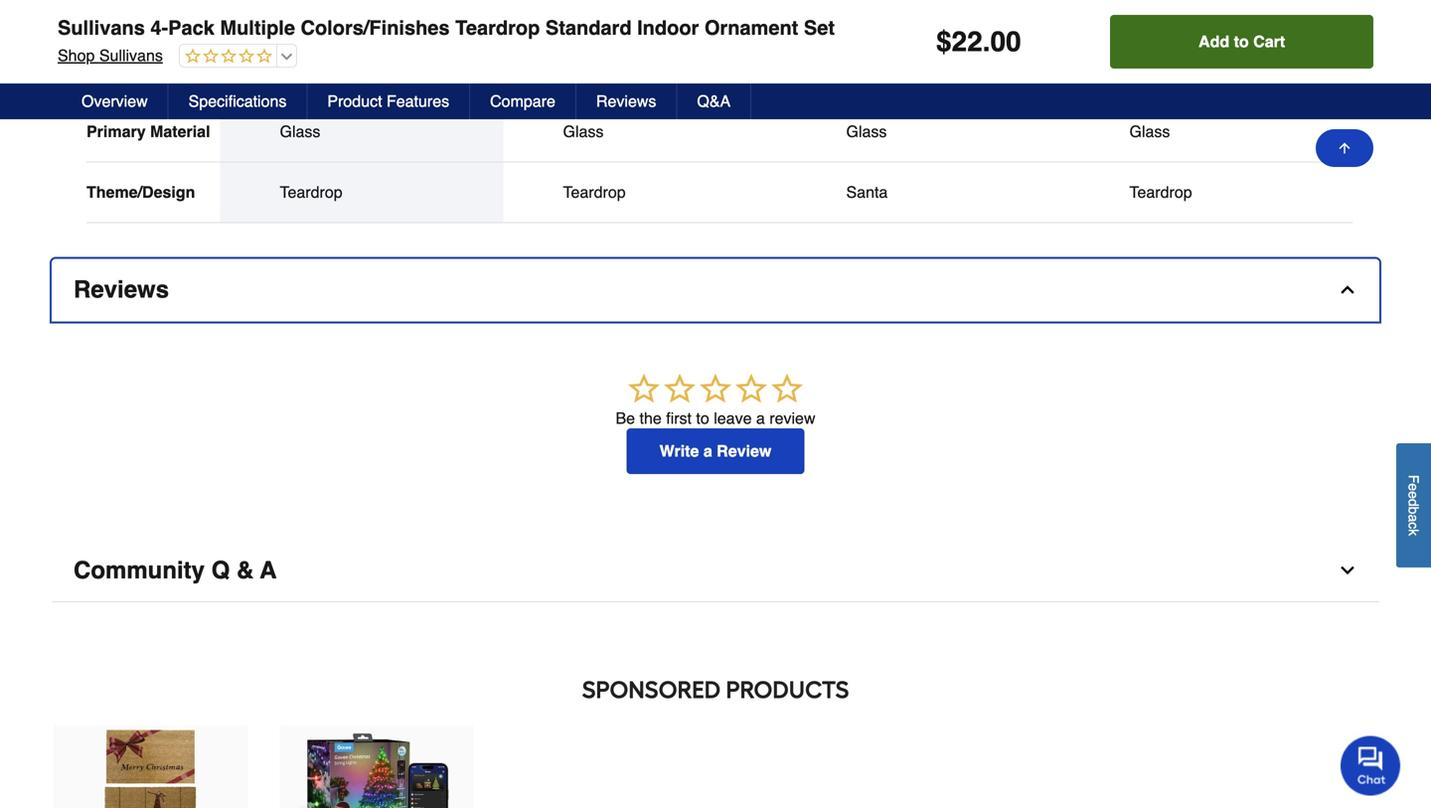 Task type: describe. For each thing, give the bounding box(es) containing it.
product features
[[327, 92, 449, 110]]

$ 22 . 00
[[936, 26, 1022, 58]]

1 vertical spatial sullivans
[[99, 46, 163, 65]]

standard for first the standard cell from right
[[1130, 62, 1194, 80]]

glass for 3rd glass cell from the right
[[563, 122, 604, 141]]

write a review button
[[627, 429, 804, 474]]

size
[[86, 62, 118, 80]]

product
[[327, 92, 382, 110]]

santa cell
[[846, 182, 1010, 202]]

q&a button
[[677, 83, 752, 119]]

community q & a button
[[52, 540, 1380, 602]]

southdeep products heading
[[52, 670, 1380, 710]]

community q & a
[[74, 557, 277, 584]]

add to cart button
[[1111, 15, 1374, 69]]

compare button
[[470, 83, 576, 119]]

$
[[936, 26, 952, 58]]

&
[[237, 557, 254, 584]]

2 standard cell from the left
[[563, 61, 727, 81]]

standard for first the standard cell from left
[[280, 62, 344, 80]]

a for b
[[1406, 514, 1422, 522]]

sullivans 4-pack multiple colors/finishes teardrop standard indoor ornament set
[[58, 16, 835, 39]]

first
[[666, 409, 692, 428]]

features
[[387, 92, 449, 110]]

no image
[[1130, 0, 1146, 16]]

sponsored products
[[582, 676, 849, 704]]

q
[[211, 557, 230, 584]]

review
[[770, 409, 816, 428]]

f e e d b a c k
[[1406, 475, 1422, 536]]

0 horizontal spatial zero stars image
[[180, 48, 272, 66]]

chevron down image
[[1338, 561, 1358, 581]]

q&a
[[697, 92, 731, 110]]

glass for fourth glass cell from the right
[[280, 122, 320, 141]]

review
[[717, 442, 772, 460]]

primary material
[[86, 122, 210, 141]]

1 standard cell from the left
[[280, 61, 444, 81]]

leave
[[714, 409, 752, 428]]

set
[[804, 16, 835, 39]]

reviews for the top reviews button
[[596, 92, 656, 110]]

write a review
[[660, 442, 772, 460]]

arrow up image
[[1337, 140, 1353, 156]]

3 teardrop cell from the left
[[1130, 182, 1294, 202]]

indoor
[[637, 16, 699, 39]]

the
[[640, 409, 662, 428]]

glass for third glass cell from left
[[846, 122, 887, 141]]

a for leave
[[756, 409, 765, 428]]

specifications
[[189, 92, 287, 110]]

0 vertical spatial reviews button
[[576, 83, 677, 119]]

4 glass cell from the left
[[1130, 122, 1294, 142]]

community
[[74, 557, 205, 584]]

glass for fourth glass cell from the left
[[1130, 122, 1170, 141]]



Task type: vqa. For each thing, say whether or not it's contained in the screenshot.
rightmost the floor
no



Task type: locate. For each thing, give the bounding box(es) containing it.
0 vertical spatial to
[[1234, 32, 1249, 51]]

1 horizontal spatial cell
[[563, 0, 727, 20]]

shop sullivans
[[58, 46, 163, 65]]

to inside button
[[1234, 32, 1249, 51]]

22
[[952, 26, 983, 58]]

0 horizontal spatial teardrop cell
[[280, 182, 444, 202]]

santa
[[846, 183, 888, 201]]

4 glass from the left
[[1130, 122, 1170, 141]]

b
[[1406, 506, 1422, 514]]

3 glass from the left
[[846, 122, 887, 141]]

a inside button
[[1406, 514, 1422, 522]]

reviews for the bottom reviews button
[[74, 276, 169, 303]]

1 horizontal spatial a
[[756, 409, 765, 428]]

1 horizontal spatial teardrop cell
[[563, 182, 727, 202]]

sponsored
[[582, 676, 721, 704]]

0 horizontal spatial cell
[[280, 0, 444, 20]]

govee 200-count 62-ft multi-function multicolor led plug-in christmas string lights timer image
[[299, 728, 454, 808]]

rubber-cal 2-ft x 3-ft brown rectangular indoor or outdoor winter door mat image
[[73, 728, 228, 808]]

1 horizontal spatial reviews
[[596, 92, 656, 110]]

2 glass cell from the left
[[563, 122, 727, 142]]

standard for 3rd the standard cell from right
[[563, 62, 628, 80]]

c
[[1406, 522, 1422, 529]]

to right add
[[1234, 32, 1249, 51]]

2 e from the top
[[1406, 491, 1422, 499]]

overview button
[[62, 83, 169, 119]]

a right leave
[[756, 409, 765, 428]]

to
[[1234, 32, 1249, 51], [696, 409, 710, 428]]

1 horizontal spatial zero stars image
[[625, 371, 806, 409]]

glass cell down product
[[280, 122, 444, 142]]

1 glass cell from the left
[[280, 122, 444, 142]]

zero stars image down multiple
[[180, 48, 272, 66]]

glass
[[280, 122, 320, 141], [563, 122, 604, 141], [846, 122, 887, 141], [1130, 122, 1170, 141]]

0 horizontal spatial a
[[704, 442, 712, 460]]

standard
[[546, 16, 632, 39], [280, 62, 344, 80], [563, 62, 628, 80], [846, 62, 911, 80], [1130, 62, 1194, 80]]

teardrop cell
[[280, 182, 444, 202], [563, 182, 727, 202], [1130, 182, 1294, 202]]

1 vertical spatial to
[[696, 409, 710, 428]]

a up k
[[1406, 514, 1422, 522]]

specifications button
[[169, 83, 308, 119]]

0 vertical spatial zero stars image
[[180, 48, 272, 66]]

e
[[1406, 483, 1422, 491], [1406, 491, 1422, 499]]

e up the d
[[1406, 483, 1422, 491]]

standard cell down $
[[846, 61, 1010, 81]]

reviews down theme/design
[[74, 276, 169, 303]]

3 cell from the left
[[1130, 0, 1294, 20]]

2 vertical spatial a
[[1406, 514, 1422, 522]]

theme/design
[[86, 183, 195, 201]]

1 vertical spatial reviews button
[[52, 259, 1380, 322]]

reviews
[[596, 92, 656, 110], [74, 276, 169, 303]]

material
[[150, 122, 210, 141]]

to right first
[[696, 409, 710, 428]]

1 e from the top
[[1406, 483, 1422, 491]]

sullivans
[[58, 16, 145, 39], [99, 46, 163, 65]]

e up b
[[1406, 491, 1422, 499]]

a
[[756, 409, 765, 428], [704, 442, 712, 460], [1406, 514, 1422, 522]]

2 teardrop cell from the left
[[563, 182, 727, 202]]

k
[[1406, 529, 1422, 536]]

1 glass from the left
[[280, 122, 320, 141]]

glass cell down add
[[1130, 122, 1294, 142]]

compare
[[490, 92, 556, 110]]

ornament
[[705, 16, 799, 39]]

be the first to leave a review
[[616, 409, 816, 428]]

cell
[[280, 0, 444, 20], [563, 0, 727, 20], [1130, 0, 1294, 20]]

glass cell down q&a
[[563, 122, 727, 142]]

overview
[[82, 92, 148, 110]]

00
[[991, 26, 1022, 58]]

3 glass cell from the left
[[846, 122, 1010, 142]]

standard for third the standard cell
[[846, 62, 911, 80]]

teardrop
[[455, 16, 540, 39], [280, 183, 343, 201], [563, 183, 626, 201], [1130, 183, 1193, 201]]

f
[[1406, 475, 1422, 483]]

1 cell from the left
[[280, 0, 444, 20]]

reviews button
[[576, 83, 677, 119], [52, 259, 1380, 322]]

d
[[1406, 499, 1422, 506]]

2 horizontal spatial a
[[1406, 514, 1422, 522]]

a right write
[[704, 442, 712, 460]]

3 standard cell from the left
[[846, 61, 1010, 81]]

standard cell down add
[[1130, 61, 1294, 81]]

a inside button
[[704, 442, 712, 460]]

pack
[[168, 16, 215, 39]]

2 horizontal spatial cell
[[1130, 0, 1294, 20]]

add
[[1199, 32, 1230, 51]]

glass cell up santa cell
[[846, 122, 1010, 142]]

a
[[260, 557, 277, 584]]

reviews down indoor
[[596, 92, 656, 110]]

be
[[616, 409, 635, 428]]

product features button
[[308, 83, 470, 119]]

standard cell
[[280, 61, 444, 81], [563, 61, 727, 81], [846, 61, 1010, 81], [1130, 61, 1294, 81]]

f e e d b a c k button
[[1397, 443, 1431, 567]]

chat invite button image
[[1341, 735, 1402, 796]]

4 standard cell from the left
[[1130, 61, 1294, 81]]

zero stars image
[[180, 48, 272, 66], [625, 371, 806, 409]]

multiple
[[220, 16, 295, 39]]

1 teardrop cell from the left
[[280, 182, 444, 202]]

colors/finishes
[[301, 16, 450, 39]]

chevron up image
[[1338, 280, 1358, 300]]

cart
[[1254, 32, 1285, 51]]

write
[[660, 442, 699, 460]]

1 horizontal spatial to
[[1234, 32, 1249, 51]]

add to cart
[[1199, 32, 1285, 51]]

2 glass from the left
[[563, 122, 604, 141]]

2 horizontal spatial teardrop cell
[[1130, 182, 1294, 202]]

shop
[[58, 46, 95, 65]]

.
[[983, 26, 991, 58]]

0 vertical spatial a
[[756, 409, 765, 428]]

2 cell from the left
[[563, 0, 727, 20]]

products
[[726, 676, 849, 704]]

glass cell
[[280, 122, 444, 142], [563, 122, 727, 142], [846, 122, 1010, 142], [1130, 122, 1294, 142]]

sullivans down the 4-
[[99, 46, 163, 65]]

standard cell down indoor
[[563, 61, 727, 81]]

standard cell up product
[[280, 61, 444, 81]]

primary
[[86, 122, 146, 141]]

0 vertical spatial sullivans
[[58, 16, 145, 39]]

0 vertical spatial reviews
[[596, 92, 656, 110]]

1 vertical spatial zero stars image
[[625, 371, 806, 409]]

1 vertical spatial reviews
[[74, 276, 169, 303]]

sullivans up shop sullivans
[[58, 16, 145, 39]]

0 horizontal spatial to
[[696, 409, 710, 428]]

4-
[[150, 16, 168, 39]]

1 vertical spatial a
[[704, 442, 712, 460]]

zero stars image up the be the first to leave a review
[[625, 371, 806, 409]]

0 horizontal spatial reviews
[[74, 276, 169, 303]]



